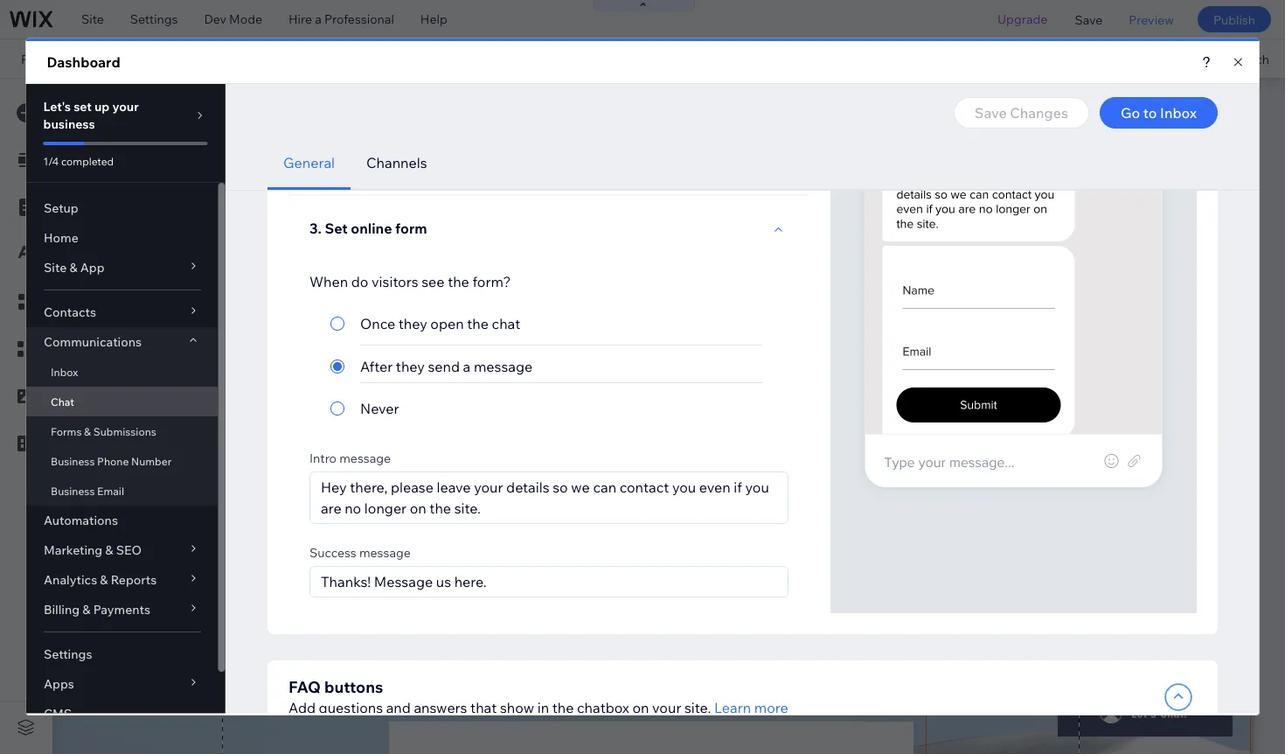 Task type: describe. For each thing, give the bounding box(es) containing it.
upgrade
[[998, 11, 1048, 27]]

0 horizontal spatial settings
[[130, 11, 178, 27]]

connect
[[468, 51, 517, 66]]

a
[[315, 11, 322, 27]]

preview button
[[1117, 0, 1188, 38]]

https://www.wix.com/mysite
[[301, 51, 461, 66]]

0 horizontal spatial chat
[[202, 111, 234, 129]]

hire a professional
[[289, 11, 394, 27]]

save
[[1076, 12, 1103, 27]]

publish
[[1214, 12, 1256, 27]]

tools button
[[1110, 39, 1193, 78]]

1 horizontal spatial wix
[[932, 277, 950, 290]]

preview
[[1130, 12, 1175, 27]]

publish button
[[1198, 6, 1272, 32]]

help
[[421, 11, 448, 27]]

dev mode
[[204, 11, 262, 27]]

mode
[[229, 11, 262, 27]]

100% button
[[1038, 39, 1109, 78]]



Task type: locate. For each thing, give the bounding box(es) containing it.
0 vertical spatial wix chat
[[173, 111, 234, 129]]

1 horizontal spatial settings
[[939, 241, 986, 256]]

hire
[[289, 11, 312, 27]]

open
[[1015, 241, 1047, 256]]

0 horizontal spatial wix
[[173, 111, 199, 129]]

home
[[66, 51, 101, 66]]

dev
[[204, 11, 227, 27]]

wix chat
[[173, 111, 234, 129], [932, 277, 976, 290]]

tools
[[1147, 51, 1177, 66]]

0 vertical spatial wix
[[173, 111, 199, 129]]

1 horizontal spatial chat
[[952, 277, 976, 290]]

1 vertical spatial chat
[[952, 277, 976, 290]]

professional
[[325, 11, 394, 27]]

1 vertical spatial settings
[[939, 241, 986, 256]]

search button
[[1194, 39, 1286, 78]]

0 vertical spatial settings
[[130, 11, 178, 27]]

domain
[[549, 51, 593, 66]]

https://www.wix.com/mysite connect your domain
[[301, 51, 593, 66]]

your
[[520, 51, 546, 66]]

wix
[[173, 111, 199, 129], [932, 277, 950, 290]]

1 vertical spatial wix
[[932, 277, 950, 290]]

1 horizontal spatial wix chat
[[932, 277, 976, 290]]

0 horizontal spatial wix chat
[[173, 111, 234, 129]]

settings
[[130, 11, 178, 27], [939, 241, 986, 256]]

save button
[[1062, 0, 1117, 38]]

chat
[[202, 111, 234, 129], [952, 277, 976, 290]]

site
[[81, 11, 104, 27]]

100%
[[1066, 51, 1097, 66]]

inbox
[[1050, 241, 1082, 256]]

0 vertical spatial chat
[[202, 111, 234, 129]]

settings left open
[[939, 241, 986, 256]]

search
[[1230, 51, 1270, 66]]

1 vertical spatial wix chat
[[932, 277, 976, 290]]

open inbox
[[1015, 241, 1082, 256]]

settings left dev
[[130, 11, 178, 27]]



Task type: vqa. For each thing, say whether or not it's contained in the screenshot.
File Sharing Link
no



